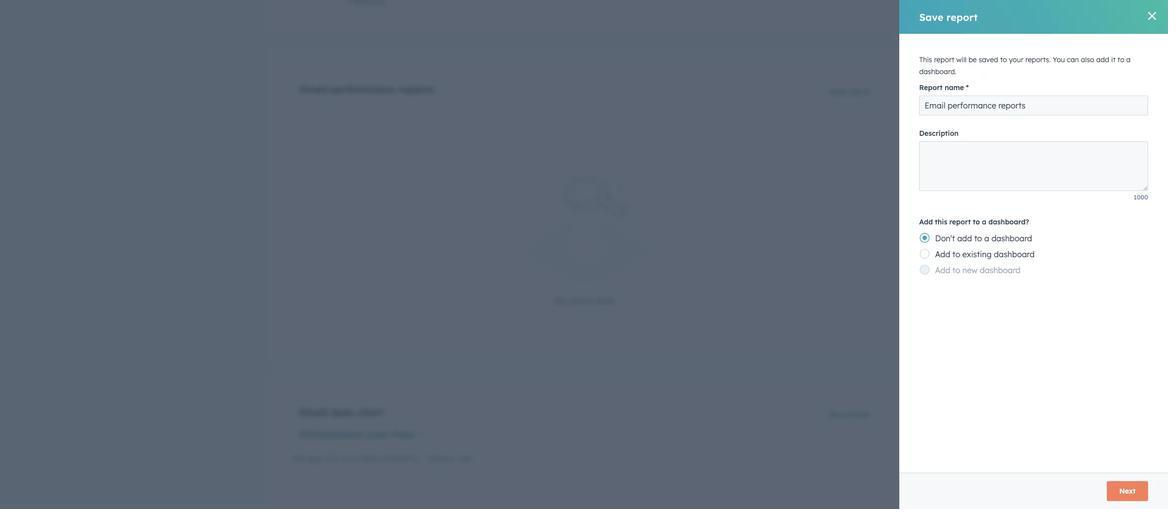 Task type: locate. For each thing, give the bounding box(es) containing it.
don't
[[936, 234, 956, 244]]

add left this
[[920, 218, 934, 227]]

2 10/31/2023 from the left
[[384, 455, 416, 463]]

to
[[1001, 55, 1008, 64], [1118, 55, 1125, 64], [974, 218, 981, 227], [975, 234, 983, 244], [953, 250, 961, 259], [953, 265, 961, 275], [587, 296, 595, 306], [377, 455, 382, 463]]

add down don't
[[936, 250, 951, 259]]

report
[[947, 11, 978, 23], [935, 55, 955, 64], [849, 87, 871, 96], [950, 218, 972, 227], [849, 410, 871, 419]]

your
[[1010, 55, 1024, 64]]

2 vertical spatial add
[[936, 265, 951, 275]]

email
[[300, 83, 328, 96], [300, 406, 328, 419]]

will
[[957, 55, 967, 64]]

also
[[1082, 55, 1095, 64]]

1 horizontal spatial add
[[1097, 55, 1110, 64]]

0 vertical spatial save report button
[[823, 83, 871, 101]]

2 save report button from the top
[[823, 406, 871, 424]]

2 vertical spatial a
[[985, 234, 990, 244]]

save report button
[[823, 83, 871, 101], [823, 406, 871, 424]]

add
[[1097, 55, 1110, 64], [958, 234, 973, 244]]

frequency:
[[426, 455, 457, 463]]

data up performance at the bottom left of the page
[[331, 406, 354, 419]]

1 vertical spatial save
[[830, 87, 847, 96]]

save report
[[920, 11, 978, 23], [830, 87, 871, 96], [830, 410, 871, 419]]

report inside this report will be saved to your reports. you can also add it to a dashboard.
[[935, 55, 955, 64]]

2 vertical spatial dashboard
[[980, 265, 1021, 275]]

next button
[[1108, 482, 1149, 502]]

2 vertical spatial save report
[[830, 410, 871, 419]]

2 email from the top
[[300, 406, 328, 419]]

reports.
[[1026, 55, 1052, 64]]

be
[[969, 55, 978, 64]]

show
[[597, 296, 617, 306]]

no
[[554, 296, 565, 306]]

10/31/2023 down performance over time
[[343, 455, 375, 463]]

a up add to existing dashboard at the right of the page
[[985, 234, 990, 244]]

performance over time
[[300, 428, 414, 441]]

add this report to a dashboard?
[[920, 218, 1030, 227]]

0 horizontal spatial data
[[331, 406, 354, 419]]

add
[[920, 218, 934, 227], [936, 250, 951, 259], [936, 265, 951, 275]]

add down the add this report to a dashboard?
[[958, 234, 973, 244]]

data
[[568, 296, 585, 306], [331, 406, 354, 419]]

a right it
[[1127, 55, 1131, 64]]

add to new dashboard
[[936, 265, 1021, 275]]

1 vertical spatial dashboard
[[995, 250, 1035, 259]]

add left it
[[1097, 55, 1110, 64]]

a
[[1127, 55, 1131, 64], [983, 218, 987, 227], [985, 234, 990, 244]]

0 vertical spatial email
[[300, 83, 328, 96]]

0 vertical spatial data
[[568, 296, 585, 306]]

dashboard for add to new dashboard
[[980, 265, 1021, 275]]

email data chart
[[300, 406, 384, 419]]

reports
[[398, 83, 435, 96]]

name
[[945, 83, 965, 92]]

this
[[920, 55, 933, 64]]

0 vertical spatial add
[[1097, 55, 1110, 64]]

a up don't add to a dashboard on the top
[[983, 218, 987, 227]]

1 horizontal spatial 10/31/2023
[[384, 455, 416, 463]]

dashboard
[[992, 234, 1033, 244], [995, 250, 1035, 259], [980, 265, 1021, 275]]

it
[[1112, 55, 1116, 64]]

save
[[920, 11, 944, 23], [830, 87, 847, 96], [830, 410, 847, 419]]

email up performance at the bottom left of the page
[[300, 406, 328, 419]]

time
[[392, 428, 414, 441]]

0 horizontal spatial add
[[958, 234, 973, 244]]

from
[[327, 455, 341, 463]]

1 vertical spatial save report button
[[823, 406, 871, 424]]

new
[[963, 265, 978, 275]]

range:
[[307, 455, 325, 463]]

add left 'new'
[[936, 265, 951, 275]]

10/31/2023
[[343, 455, 375, 463], [384, 455, 416, 463]]

1 vertical spatial data
[[331, 406, 354, 419]]

10/31/2023 down time at the left
[[384, 455, 416, 463]]

existing
[[963, 250, 992, 259]]

email left 'performance'
[[300, 83, 328, 96]]

don't add to a dashboard
[[936, 234, 1033, 244]]

dashboard.
[[920, 67, 957, 76]]

over
[[367, 428, 389, 441]]

data right no
[[568, 296, 585, 306]]

1000
[[1135, 194, 1149, 201]]

0 vertical spatial a
[[1127, 55, 1131, 64]]

Description text field
[[920, 141, 1149, 191]]

add to existing dashboard
[[936, 250, 1035, 259]]

1 horizontal spatial data
[[568, 296, 585, 306]]

1 vertical spatial add
[[936, 250, 951, 259]]

performance over time button
[[300, 427, 424, 442]]

to down don't
[[953, 250, 961, 259]]

1 email from the top
[[300, 83, 328, 96]]

0 horizontal spatial 10/31/2023
[[343, 455, 375, 463]]

0 vertical spatial add
[[920, 218, 934, 227]]

1 10/31/2023 from the left
[[343, 455, 375, 463]]

1 vertical spatial email
[[300, 406, 328, 419]]



Task type: describe. For each thing, give the bounding box(es) containing it.
add this report to a dashboard? element
[[920, 230, 1149, 278]]

0 vertical spatial dashboard
[[992, 234, 1033, 244]]

to left your
[[1001, 55, 1008, 64]]

data for email
[[331, 406, 354, 419]]

add for add to existing dashboard
[[936, 250, 951, 259]]

performance
[[331, 83, 395, 96]]

you
[[1054, 55, 1066, 64]]

1 vertical spatial add
[[958, 234, 973, 244]]

add for add to new dashboard
[[936, 265, 951, 275]]

chart
[[357, 406, 384, 419]]

to up existing
[[975, 234, 983, 244]]

add inside this report will be saved to your reports. you can also add it to a dashboard.
[[1097, 55, 1110, 64]]

a inside 'add this report to a dashboard?' element
[[985, 234, 990, 244]]

performance
[[300, 428, 364, 441]]

next
[[1120, 487, 1137, 496]]

date range: from 10/31/2023 to 10/31/2023
[[292, 455, 416, 463]]

1 vertical spatial a
[[983, 218, 987, 227]]

this report will be saved to your reports. you can also add it to a dashboard.
[[920, 55, 1131, 76]]

email performance reports
[[300, 83, 435, 96]]

dashboard?
[[989, 218, 1030, 227]]

to left show
[[587, 296, 595, 306]]

to left 'new'
[[953, 265, 961, 275]]

to up don't add to a dashboard on the top
[[974, 218, 981, 227]]

1 save report button from the top
[[823, 83, 871, 101]]

report
[[920, 83, 943, 92]]

email for email performance reports
[[300, 83, 328, 96]]

1 vertical spatial save report
[[830, 87, 871, 96]]

dashboard for add to existing dashboard
[[995, 250, 1035, 259]]

email for email data chart
[[300, 406, 328, 419]]

no data to show
[[554, 296, 617, 306]]

to down over
[[377, 455, 382, 463]]

can
[[1068, 55, 1080, 64]]

description
[[920, 129, 959, 138]]

frequency: daily
[[426, 455, 473, 463]]

0 vertical spatial save
[[920, 11, 944, 23]]

report name
[[920, 83, 965, 92]]

2 vertical spatial save
[[830, 410, 847, 419]]

daily
[[459, 455, 473, 463]]

to right it
[[1118, 55, 1125, 64]]

add for add this report to a dashboard?
[[920, 218, 934, 227]]

data for no
[[568, 296, 585, 306]]

saved
[[979, 55, 999, 64]]

close image
[[1149, 12, 1157, 20]]

0 vertical spatial save report
[[920, 11, 978, 23]]

a inside this report will be saved to your reports. you can also add it to a dashboard.
[[1127, 55, 1131, 64]]

this
[[936, 218, 948, 227]]

Report name text field
[[920, 96, 1149, 116]]

date
[[292, 455, 305, 463]]



Task type: vqa. For each thing, say whether or not it's contained in the screenshot.
Add associated with Add this report to a dashboard?
yes



